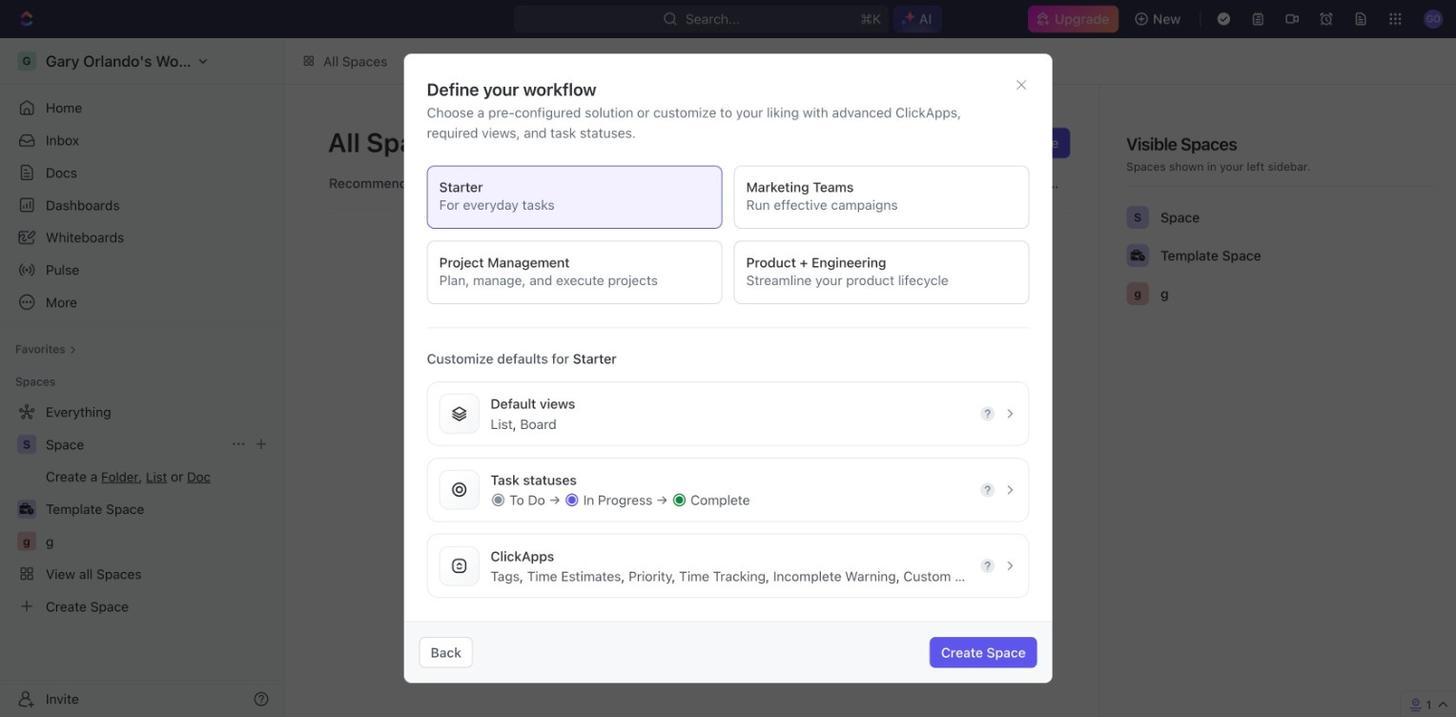 Task type: describe. For each thing, give the bounding box(es) containing it.
space, , element inside the sidebar navigation
[[17, 435, 36, 454]]

0 vertical spatial space, , element
[[1127, 206, 1149, 229]]

g, , element
[[1127, 282, 1149, 305]]

business time image
[[1131, 250, 1145, 261]]

sidebar navigation
[[0, 38, 285, 717]]



Task type: locate. For each thing, give the bounding box(es) containing it.
1 vertical spatial space, , element
[[17, 435, 36, 454]]

dialog
[[404, 54, 1053, 683]]

space, , element
[[1127, 206, 1149, 229], [17, 435, 36, 454]]

0 horizontal spatial space, , element
[[17, 435, 36, 454]]

1 horizontal spatial space, , element
[[1127, 206, 1149, 229]]



Task type: vqa. For each thing, say whether or not it's contained in the screenshot.
"Space, ," element to the left
yes



